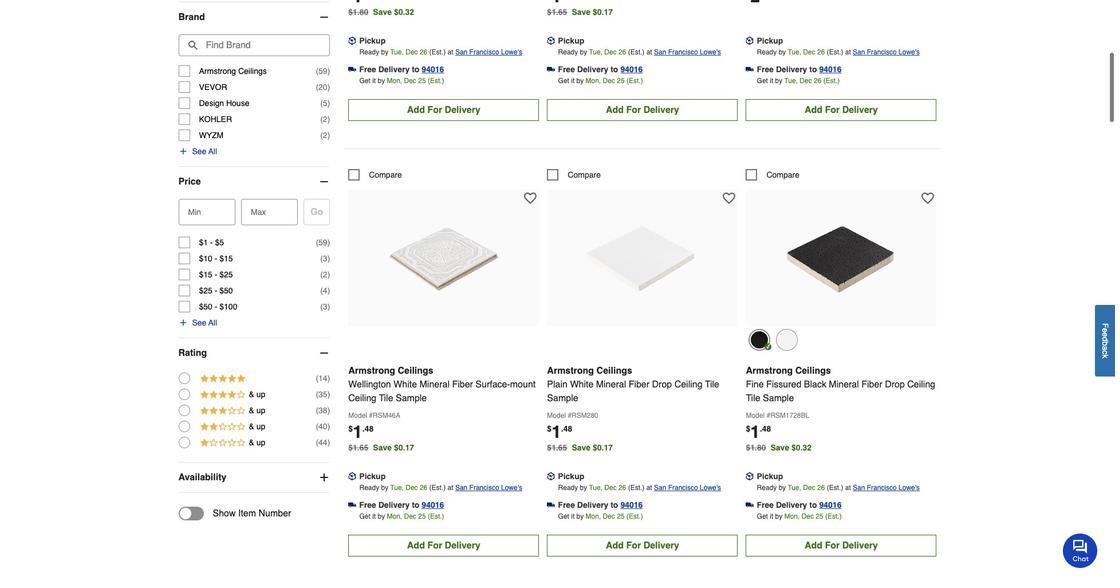 Task type: locate. For each thing, give the bounding box(es) containing it.
minus image
[[319, 176, 330, 187], [319, 347, 330, 359]]

armstrong inside armstrong ceilings plain white mineral fiber drop ceiling tile sample
[[548, 365, 594, 376]]

& up for ( 35 )
[[249, 390, 266, 399]]

design
[[199, 98, 224, 108]]

& up right the 4 stars image
[[249, 390, 266, 399]]

white inside armstrong ceilings plain white mineral fiber drop ceiling tile sample
[[571, 379, 594, 390]]

- for $1
[[210, 238, 213, 247]]

# for armstrong ceilings plain white mineral fiber drop ceiling tile sample
[[568, 411, 572, 419]]

pickup image
[[548, 37, 556, 45], [746, 472, 755, 480]]

0 horizontal spatial pickup image
[[548, 37, 556, 45]]

2 1 from the left
[[552, 422, 562, 442]]

3 2 from the top
[[323, 270, 328, 279]]

2 actual price $1.48 element from the left
[[548, 422, 573, 442]]

2 horizontal spatial compare
[[767, 170, 800, 179]]

$1.80
[[349, 7, 369, 16], [746, 443, 767, 452]]

( 3 ) for $100
[[320, 302, 330, 311]]

option group
[[179, 370, 330, 450]]

go
[[311, 207, 323, 217]]

59 down go button
[[319, 238, 328, 247]]

tile down fine
[[746, 393, 761, 403]]

2 2 from the top
[[323, 131, 328, 140]]

& up for ( 38 )
[[249, 406, 266, 415]]

$1.80 down model # rsm1728bl
[[746, 443, 767, 452]]

2 ) from the top
[[328, 82, 330, 92]]

$1.80 save $0.32 right minus image
[[349, 7, 414, 16]]

( 59 ) for brand
[[316, 66, 330, 76]]

see
[[192, 147, 207, 156], [192, 318, 207, 327]]

2 horizontal spatial #
[[767, 411, 771, 419]]

0 horizontal spatial plus image
[[179, 318, 188, 327]]

fiber inside 'armstrong ceilings fine fissured black mineral fiber drop ceiling tile sample'
[[862, 379, 883, 390]]

dec
[[406, 48, 418, 56], [605, 48, 617, 56], [804, 48, 816, 56], [404, 77, 417, 85], [603, 77, 616, 85], [800, 77, 813, 85], [406, 484, 418, 492], [605, 484, 617, 492], [804, 484, 816, 492], [404, 512, 417, 520], [603, 512, 616, 520], [802, 512, 814, 520]]

1 up from the top
[[257, 390, 266, 399]]

& up right 1 star image at the bottom of page
[[249, 438, 266, 447]]

6 ) from the top
[[328, 238, 330, 247]]

heart outline image
[[724, 192, 736, 204]]

3 stars image
[[199, 405, 246, 418]]

$1.80 right minus image
[[349, 7, 369, 16]]

up for ( 44 )
[[257, 438, 266, 447]]

$ down model # rsm1728bl
[[746, 424, 751, 433]]

number
[[259, 508, 291, 519]]

2 model from the left
[[548, 411, 566, 419]]

ready by tue, dec 26 (est.) at san francisco lowe's
[[360, 48, 523, 56], [559, 48, 722, 56], [757, 48, 921, 56], [360, 484, 523, 492], [559, 484, 722, 492], [757, 484, 921, 492]]

0 vertical spatial 2
[[323, 115, 328, 124]]

0 vertical spatial ( 3 )
[[320, 254, 330, 263]]

1 sample from the left
[[396, 393, 427, 403]]

ceilings up rsm46a
[[398, 365, 434, 376]]

5001229571 element
[[349, 169, 402, 180]]

free delivery to 94016
[[360, 65, 444, 74], [558, 65, 643, 74], [757, 65, 842, 74], [360, 500, 444, 509], [558, 500, 643, 509], [757, 500, 842, 509]]

1 horizontal spatial fiber
[[629, 379, 650, 390]]

3 fiber from the left
[[862, 379, 883, 390]]

minus image for rating
[[319, 347, 330, 359]]

ceilings up the black
[[796, 365, 832, 376]]

house
[[226, 98, 250, 108]]

san francisco lowe's button
[[456, 46, 523, 58], [655, 46, 722, 58], [853, 46, 921, 58], [456, 482, 523, 493], [655, 482, 722, 493], [853, 482, 921, 493]]

white
[[394, 379, 417, 390], [571, 379, 594, 390]]

0 horizontal spatial $15
[[199, 270, 213, 279]]

armstrong for armstrong ceilings
[[199, 66, 236, 76]]

ceilings up rsm280
[[597, 365, 633, 376]]

white right plain
[[571, 379, 594, 390]]

$1 - $5
[[199, 238, 224, 247]]

0 vertical spatial see all
[[192, 147, 217, 156]]

was price $1.80 element right minus image
[[349, 4, 373, 16]]

f
[[1102, 323, 1111, 328]]

( 14 )
[[316, 374, 330, 383]]

plus image inside availability button
[[319, 472, 330, 483]]

2 horizontal spatial model
[[746, 411, 765, 419]]

fissured
[[767, 379, 802, 390]]

0 horizontal spatial $0.32
[[394, 7, 414, 16]]

white inside armstrong ceilings wellington white mineral fiber surface-mount ceiling tile sample
[[394, 379, 417, 390]]

#
[[369, 411, 373, 419], [568, 411, 572, 419], [767, 411, 771, 419]]

1 horizontal spatial $1.80
[[746, 443, 767, 452]]

1 all from the top
[[209, 147, 217, 156]]

sample
[[396, 393, 427, 403], [548, 393, 579, 403], [763, 393, 795, 403]]

1 vertical spatial see
[[192, 318, 207, 327]]

0 vertical spatial see all button
[[179, 145, 217, 157]]

# for armstrong ceilings wellington white mineral fiber surface-mount ceiling tile sample
[[369, 411, 373, 419]]

1 horizontal spatial 1
[[552, 422, 562, 442]]

2 e from the top
[[1102, 333, 1111, 337]]

1 drop from the left
[[653, 379, 672, 390]]

minus image
[[319, 11, 330, 23]]

1 horizontal spatial $50
[[220, 286, 233, 295]]

1 down model # rsm46a
[[353, 422, 363, 442]]

truck filled image
[[349, 65, 357, 73], [548, 65, 556, 73], [548, 501, 556, 509], [746, 501, 755, 509]]

tue,
[[391, 48, 404, 56], [589, 48, 603, 56], [788, 48, 802, 56], [785, 77, 798, 85], [391, 484, 404, 492], [589, 484, 603, 492], [788, 484, 802, 492]]

& up right 3 stars image
[[249, 406, 266, 415]]

0 vertical spatial ( 2 )
[[320, 115, 330, 124]]

see all down wyzm
[[192, 147, 217, 156]]

0 horizontal spatial sample
[[396, 393, 427, 403]]

3 1 from the left
[[751, 422, 761, 442]]

2 stars image
[[199, 421, 246, 434]]

3 sample from the left
[[763, 393, 795, 403]]

$1.80 save $0.32 down model # rsm1728bl
[[746, 443, 812, 452]]

1 horizontal spatial model
[[548, 411, 566, 419]]

free
[[360, 65, 376, 74], [558, 65, 575, 74], [757, 65, 774, 74], [360, 500, 376, 509], [558, 500, 575, 509], [757, 500, 774, 509]]

0 horizontal spatial $
[[349, 424, 353, 433]]

$0.32
[[394, 7, 414, 16], [792, 443, 812, 452]]

save for second actual price $1.48 element from right
[[572, 443, 591, 452]]

4 up from the top
[[257, 438, 266, 447]]

1 horizontal spatial $1.80 save $0.32
[[746, 443, 812, 452]]

& up
[[249, 390, 266, 399], [249, 406, 266, 415], [249, 422, 266, 431], [249, 438, 266, 447]]

1 vertical spatial truck filled image
[[349, 501, 357, 509]]

1 vertical spatial $15
[[199, 270, 213, 279]]

up for ( 35 )
[[257, 390, 266, 399]]

$1.80 save $0.32
[[349, 7, 414, 16], [746, 443, 812, 452]]

see all button for price
[[179, 317, 217, 328]]

4 & up from the top
[[249, 438, 266, 447]]

1 minus image from the top
[[319, 176, 330, 187]]

0 vertical spatial 3
[[323, 254, 328, 263]]

2 up from the top
[[257, 406, 266, 415]]

1 horizontal spatial compare
[[568, 170, 601, 179]]

1 down model # rsm1728bl
[[751, 422, 761, 442]]

1 horizontal spatial plus image
[[319, 472, 330, 483]]

was price $1.65 element
[[548, 4, 572, 16], [349, 440, 373, 452], [548, 440, 572, 452]]

was price $1.80 element
[[349, 4, 373, 16], [746, 440, 771, 452]]

.48 down model # rsm1728bl
[[761, 424, 772, 433]]

$0.17
[[593, 7, 613, 16], [394, 443, 414, 452], [593, 443, 613, 452]]

0 horizontal spatial was price $1.80 element
[[349, 4, 373, 16]]

& right the 4 stars image
[[249, 390, 254, 399]]

2 compare from the left
[[568, 170, 601, 179]]

$ 1 .48 down model # rsm280
[[548, 422, 573, 442]]

heart outline image
[[525, 192, 537, 204], [922, 192, 935, 204]]

white for sample
[[571, 379, 594, 390]]

( 2 ) for kohler
[[320, 115, 330, 124]]

1 vertical spatial 59
[[319, 238, 328, 247]]

model # rsm46a
[[349, 411, 401, 419]]

$15 down $10
[[199, 270, 213, 279]]

1 down model # rsm280
[[552, 422, 562, 442]]

see all for price
[[192, 318, 217, 327]]

armstrong up vevor
[[199, 66, 236, 76]]

1 .48 from the left
[[363, 424, 374, 433]]

2 horizontal spatial $
[[746, 424, 751, 433]]

actual price $1.48 element down model # rsm280
[[548, 422, 573, 442]]

tile for fine fissured black mineral fiber drop ceiling tile sample
[[746, 393, 761, 403]]

0 vertical spatial $50
[[220, 286, 233, 295]]

( 3 ) down ( 4 )
[[320, 302, 330, 311]]

2 minus image from the top
[[319, 347, 330, 359]]

armstrong for armstrong ceilings fine fissured black mineral fiber drop ceiling tile sample
[[746, 365, 793, 376]]

3 up ( 4 )
[[323, 254, 328, 263]]

0 vertical spatial ( 59 )
[[316, 66, 330, 76]]

add
[[407, 105, 425, 115], [606, 105, 624, 115], [805, 105, 823, 115], [407, 540, 425, 551], [606, 540, 624, 551], [805, 540, 823, 551]]

was price $1.80 element down model # rsm1728bl
[[746, 440, 771, 452]]

2 for kohler
[[323, 115, 328, 124]]

0 horizontal spatial $ 1 .48
[[349, 422, 374, 442]]

$ 1 .48 down model # rsm1728bl
[[746, 422, 772, 442]]

drop inside 'armstrong ceilings fine fissured black mineral fiber drop ceiling tile sample'
[[886, 379, 905, 390]]

2 $ 1 .48 from the left
[[548, 422, 573, 442]]

0 vertical spatial was price $1.80 element
[[349, 4, 373, 16]]

& right 2 stars image
[[249, 422, 254, 431]]

1 ( 59 ) from the top
[[316, 66, 330, 76]]

0 vertical spatial truck filled image
[[746, 65, 755, 73]]

2 mineral from the left
[[596, 379, 627, 390]]

get it by tue, dec 26 (est.)
[[757, 77, 840, 85]]

- for $15
[[215, 270, 217, 279]]

.48 down model # rsm46a
[[363, 424, 374, 433]]

( 3 ) for $15
[[320, 254, 330, 263]]

model for wellington white mineral fiber surface-mount ceiling tile sample
[[349, 411, 367, 419]]

tile inside armstrong ceilings wellington white mineral fiber surface-mount ceiling tile sample
[[379, 393, 394, 403]]

2 ( 3 ) from the top
[[320, 302, 330, 311]]

9 ) from the top
[[328, 286, 330, 295]]

5 ) from the top
[[328, 131, 330, 140]]

)
[[328, 66, 330, 76], [328, 82, 330, 92], [328, 98, 330, 108], [328, 115, 330, 124], [328, 131, 330, 140], [328, 238, 330, 247], [328, 254, 330, 263], [328, 270, 330, 279], [328, 286, 330, 295], [328, 302, 330, 311], [328, 374, 330, 383], [328, 390, 330, 399], [328, 406, 330, 415], [328, 422, 330, 431], [328, 438, 330, 447]]

2 all from the top
[[209, 318, 217, 327]]

see right plus image
[[192, 147, 207, 156]]

8 ) from the top
[[328, 270, 330, 279]]

1 & up from the top
[[249, 390, 266, 399]]

pickup
[[360, 36, 386, 45], [558, 36, 585, 45], [757, 36, 784, 45], [360, 471, 386, 481], [558, 471, 585, 481], [757, 471, 784, 481]]

show item number element
[[179, 507, 291, 520]]

1 model from the left
[[349, 411, 367, 419]]

kohler
[[199, 115, 232, 124]]

1 $ from the left
[[349, 424, 353, 433]]

up up availability button
[[257, 438, 266, 447]]

1 see from the top
[[192, 147, 207, 156]]

& up right 2 stars image
[[249, 422, 266, 431]]

0 vertical spatial plus image
[[179, 318, 188, 327]]

$ down model # rsm46a
[[349, 424, 353, 433]]

chat invite button image
[[1064, 533, 1099, 568]]

2 $ from the left
[[548, 424, 552, 433]]

pickup image
[[349, 37, 357, 45], [746, 37, 755, 45], [349, 472, 357, 480], [548, 472, 556, 480]]

model for plain white mineral fiber drop ceiling tile sample
[[548, 411, 566, 419]]

actual price $1.48 element down model # rsm46a
[[349, 422, 374, 442]]

1 ( 3 ) from the top
[[320, 254, 330, 263]]

1 vertical spatial all
[[209, 318, 217, 327]]

delivery
[[379, 65, 410, 74], [578, 65, 609, 74], [777, 65, 808, 74], [445, 105, 481, 115], [644, 105, 680, 115], [843, 105, 879, 115], [379, 500, 410, 509], [578, 500, 609, 509], [777, 500, 808, 509], [445, 540, 481, 551], [644, 540, 680, 551], [843, 540, 879, 551]]

$25 down '$15 - $25'
[[199, 286, 213, 295]]

( 59 ) up 20
[[316, 66, 330, 76]]

1 horizontal spatial drop
[[886, 379, 905, 390]]

minus image up ( 14 )
[[319, 347, 330, 359]]

go button
[[304, 199, 330, 225]]

fiber inside armstrong ceilings plain white mineral fiber drop ceiling tile sample
[[629, 379, 650, 390]]

0 vertical spatial $1.80
[[349, 7, 369, 16]]

truck filled image for get it by mon, dec 25 (est.)
[[349, 501, 357, 509]]

0 horizontal spatial $50
[[199, 302, 213, 311]]

1 vertical spatial 2
[[323, 131, 328, 140]]

all for price
[[209, 318, 217, 327]]

mineral inside armstrong ceilings plain white mineral fiber drop ceiling tile sample
[[596, 379, 627, 390]]

- down $10 - $15
[[215, 270, 217, 279]]

1 vertical spatial ( 2 )
[[320, 131, 330, 140]]

all for brand
[[209, 147, 217, 156]]

brand
[[179, 12, 205, 22]]

1 horizontal spatial actual price $1.48 element
[[548, 422, 573, 442]]

show item number
[[213, 508, 291, 519]]

2 sample from the left
[[548, 393, 579, 403]]

model left rsm280
[[548, 411, 566, 419]]

all down $50 - $100
[[209, 318, 217, 327]]

3 & up from the top
[[249, 422, 266, 431]]

$15 down $5
[[220, 254, 233, 263]]

plus image
[[179, 318, 188, 327], [319, 472, 330, 483]]

sample inside 'armstrong ceilings fine fissured black mineral fiber drop ceiling tile sample'
[[763, 393, 795, 403]]

compare inside the 5001229535 element
[[767, 170, 800, 179]]

3 ) from the top
[[328, 98, 330, 108]]

armstrong up wellington
[[349, 365, 396, 376]]

& right 3 stars image
[[249, 406, 254, 415]]

$ down model # rsm280
[[548, 424, 552, 433]]

0 horizontal spatial white
[[394, 379, 417, 390]]

mineral for sample
[[596, 379, 627, 390]]

3 compare from the left
[[767, 170, 800, 179]]

mineral inside armstrong ceilings wellington white mineral fiber surface-mount ceiling tile sample
[[420, 379, 450, 390]]

actual price $1.48 element down model # rsm1728bl
[[746, 422, 772, 442]]

truck filled image for get it by tue, dec 26 (est.)
[[746, 65, 755, 73]]

2 3 from the top
[[323, 302, 328, 311]]

get it by mon, dec 25 (est.)
[[360, 77, 445, 85], [559, 77, 643, 85], [360, 512, 445, 520], [559, 512, 643, 520], [757, 512, 842, 520]]

( 59 )
[[316, 66, 330, 76], [316, 238, 330, 247]]

1 vertical spatial $1.80 save $0.32
[[746, 443, 812, 452]]

up
[[257, 390, 266, 399], [257, 406, 266, 415], [257, 422, 266, 431], [257, 438, 266, 447]]

all down wyzm
[[209, 147, 217, 156]]

1 vertical spatial $50
[[199, 302, 213, 311]]

40
[[319, 422, 328, 431]]

2 vertical spatial ( 2 )
[[320, 270, 330, 279]]

2 horizontal spatial mineral
[[830, 379, 860, 390]]

minus image inside rating button
[[319, 347, 330, 359]]

0 horizontal spatial drop
[[653, 379, 672, 390]]

1 horizontal spatial sample
[[548, 393, 579, 403]]

tile inside 'armstrong ceilings fine fissured black mineral fiber drop ceiling tile sample'
[[746, 393, 761, 403]]

2 see all button from the top
[[179, 317, 217, 328]]

1 vertical spatial see all button
[[179, 317, 217, 328]]

a
[[1102, 346, 1111, 350]]

( 3 )
[[320, 254, 330, 263], [320, 302, 330, 311]]

& right 1 star image at the bottom of page
[[249, 438, 254, 447]]

see all down $50 - $100
[[192, 318, 217, 327]]

ceilings down the find brand text box
[[238, 66, 267, 76]]

0 vertical spatial see
[[192, 147, 207, 156]]

2 & up from the top
[[249, 406, 266, 415]]

3 ( 2 ) from the top
[[320, 270, 330, 279]]

sample inside armstrong ceilings wellington white mineral fiber surface-mount ceiling tile sample
[[396, 393, 427, 403]]

1 # from the left
[[369, 411, 373, 419]]

san
[[456, 48, 468, 56], [655, 48, 667, 56], [853, 48, 866, 56], [456, 484, 468, 492], [655, 484, 667, 492], [853, 484, 866, 492]]

1 vertical spatial 3
[[323, 302, 328, 311]]

$ 1 .48 for third actual price $1.48 element from left
[[746, 422, 772, 442]]

up right the 4 stars image
[[257, 390, 266, 399]]

0 vertical spatial 59
[[319, 66, 328, 76]]

compare
[[369, 170, 402, 179], [568, 170, 601, 179], [767, 170, 800, 179]]

2 horizontal spatial sample
[[763, 393, 795, 403]]

1 horizontal spatial white
[[571, 379, 594, 390]]

model left rsm46a
[[349, 411, 367, 419]]

2 horizontal spatial $ 1 .48
[[746, 422, 772, 442]]

2 ( 59 ) from the top
[[316, 238, 330, 247]]

all
[[209, 147, 217, 156], [209, 318, 217, 327]]

0 horizontal spatial 1
[[353, 422, 363, 442]]

3 model from the left
[[746, 411, 765, 419]]

compare inside 5001229565 element
[[568, 170, 601, 179]]

1 e from the top
[[1102, 328, 1111, 333]]

2 59 from the top
[[319, 238, 328, 247]]

& up for ( 40 )
[[249, 422, 266, 431]]

1 vertical spatial was price $1.80 element
[[746, 440, 771, 452]]

5001229535 element
[[746, 169, 800, 180]]

ceilings inside 'armstrong ceilings fine fissured black mineral fiber drop ceiling tile sample'
[[796, 365, 832, 376]]

0 horizontal spatial actual price $1.48 element
[[349, 422, 374, 442]]

0 vertical spatial all
[[209, 147, 217, 156]]

4 & from the top
[[249, 438, 254, 447]]

1 vertical spatial plus image
[[319, 472, 330, 483]]

1 mineral from the left
[[420, 379, 450, 390]]

ready
[[360, 48, 380, 56], [559, 48, 578, 56], [757, 48, 777, 56], [360, 484, 380, 492], [559, 484, 578, 492], [757, 484, 777, 492]]

ceilings inside armstrong ceilings wellington white mineral fiber surface-mount ceiling tile sample
[[398, 365, 434, 376]]

1 $ 1 .48 from the left
[[349, 422, 374, 442]]

sample inside armstrong ceilings plain white mineral fiber drop ceiling tile sample
[[548, 393, 579, 403]]

1 & from the top
[[249, 390, 254, 399]]

- right $1
[[210, 238, 213, 247]]

1 3 from the top
[[323, 254, 328, 263]]

0 horizontal spatial compare
[[369, 170, 402, 179]]

( 59 ) for price
[[316, 238, 330, 247]]

0 vertical spatial $0.32
[[394, 7, 414, 16]]

get
[[360, 77, 371, 85], [559, 77, 570, 85], [757, 77, 769, 85], [360, 512, 371, 520], [559, 512, 570, 520], [757, 512, 769, 520]]

3 mineral from the left
[[830, 379, 860, 390]]

3 up from the top
[[257, 422, 266, 431]]

2 ( 2 ) from the top
[[320, 131, 330, 140]]

1 actual price $1.48 element from the left
[[349, 422, 374, 442]]

2 heart outline image from the left
[[922, 192, 935, 204]]

0 horizontal spatial #
[[369, 411, 373, 419]]

1 horizontal spatial $
[[548, 424, 552, 433]]

up for ( 38 )
[[257, 406, 266, 415]]

1 vertical spatial ( 59 )
[[316, 238, 330, 247]]

e up b
[[1102, 333, 1111, 337]]

sample down fissured
[[763, 393, 795, 403]]

ceiling inside armstrong ceilings wellington white mineral fiber surface-mount ceiling tile sample
[[349, 393, 377, 403]]

3 & from the top
[[249, 422, 254, 431]]

1 1 from the left
[[353, 422, 363, 442]]

2 white from the left
[[571, 379, 594, 390]]

minus image up go
[[319, 176, 330, 187]]

mineral
[[420, 379, 450, 390], [596, 379, 627, 390], [830, 379, 860, 390]]

0 horizontal spatial tile
[[379, 393, 394, 403]]

was price $1.65 element for first actual price $1.48 element
[[349, 440, 373, 452]]

- right $10
[[215, 254, 217, 263]]

2 see from the top
[[192, 318, 207, 327]]

see all button
[[179, 145, 217, 157], [179, 317, 217, 328]]

ceiling for wellington white mineral fiber surface-mount ceiling tile sample
[[349, 393, 377, 403]]

$ 1 .48 down model # rsm46a
[[349, 422, 374, 442]]

( 3 ) up ( 4 )
[[320, 254, 330, 263]]

tile up rsm46a
[[379, 393, 394, 403]]

(
[[316, 66, 319, 76], [316, 82, 319, 92], [320, 98, 323, 108], [320, 115, 323, 124], [320, 131, 323, 140], [316, 238, 319, 247], [320, 254, 323, 263], [320, 270, 323, 279], [320, 286, 323, 295], [320, 302, 323, 311], [316, 374, 319, 383], [316, 390, 319, 399], [316, 406, 319, 415], [316, 422, 319, 431], [316, 438, 319, 447]]

2 horizontal spatial tile
[[746, 393, 761, 403]]

( 40 )
[[316, 422, 330, 431]]

1 horizontal spatial #
[[568, 411, 572, 419]]

ceilings inside armstrong ceilings plain white mineral fiber drop ceiling tile sample
[[597, 365, 633, 376]]

1 horizontal spatial ceiling
[[675, 379, 703, 390]]

1 ( 2 ) from the top
[[320, 115, 330, 124]]

model down fine
[[746, 411, 765, 419]]

tile
[[705, 379, 720, 390], [379, 393, 394, 403], [746, 393, 761, 403]]

see all button down $50 - $100
[[179, 317, 217, 328]]

sample down plain
[[548, 393, 579, 403]]

1 2 from the top
[[323, 115, 328, 124]]

.48
[[363, 424, 374, 433], [562, 424, 573, 433], [761, 424, 772, 433]]

$ for first actual price $1.48 element
[[349, 424, 353, 433]]

2 drop from the left
[[886, 379, 905, 390]]

fiber inside armstrong ceilings wellington white mineral fiber surface-mount ceiling tile sample
[[452, 379, 473, 390]]

up right 3 stars image
[[257, 406, 266, 415]]

surface-
[[476, 379, 511, 390]]

1 vertical spatial see all
[[192, 318, 217, 327]]

59 up 20
[[319, 66, 328, 76]]

1 59 from the top
[[319, 66, 328, 76]]

0 horizontal spatial .48
[[363, 424, 374, 433]]

truck filled image
[[746, 65, 755, 73], [349, 501, 357, 509]]

mon,
[[387, 77, 402, 85], [586, 77, 601, 85], [387, 512, 402, 520], [586, 512, 601, 520], [785, 512, 800, 520]]

plus image down 44
[[319, 472, 330, 483]]

5
[[323, 98, 328, 108]]

0 horizontal spatial truck filled image
[[349, 501, 357, 509]]

( 38 )
[[316, 406, 330, 415]]

1 horizontal spatial mineral
[[596, 379, 627, 390]]

armstrong up plain
[[548, 365, 594, 376]]

tile left fine
[[705, 379, 720, 390]]

- for $10
[[215, 254, 217, 263]]

2 horizontal spatial fiber
[[862, 379, 883, 390]]

e up d
[[1102, 328, 1111, 333]]

0 horizontal spatial heart outline image
[[525, 192, 537, 204]]

2 see all from the top
[[192, 318, 217, 327]]

59 for brand
[[319, 66, 328, 76]]

minus image for price
[[319, 176, 330, 187]]

1 see all button from the top
[[179, 145, 217, 157]]

2 horizontal spatial actual price $1.48 element
[[746, 422, 772, 442]]

$ for second actual price $1.48 element from right
[[548, 424, 552, 433]]

actual price $1.48 element
[[349, 422, 374, 442], [548, 422, 573, 442], [746, 422, 772, 442]]

option group containing (
[[179, 370, 330, 450]]

see down $50 - $100
[[192, 318, 207, 327]]

max
[[251, 207, 266, 217]]

model
[[349, 411, 367, 419], [548, 411, 566, 419], [746, 411, 765, 419]]

# for armstrong ceilings fine fissured black mineral fiber drop ceiling tile sample
[[767, 411, 771, 419]]

$15
[[220, 254, 233, 263], [199, 270, 213, 279]]

1 white from the left
[[394, 379, 417, 390]]

$50 down $25 - $50
[[199, 302, 213, 311]]

1 horizontal spatial $ 1 .48
[[548, 422, 573, 442]]

armstrong ceilings wellington white mineral fiber surface-mount ceiling tile sample image
[[381, 195, 507, 321]]

armstrong ceilings plain white mineral fiber drop ceiling tile sample
[[548, 365, 720, 403]]

armstrong inside 'armstrong ceilings fine fissured black mineral fiber drop ceiling tile sample'
[[746, 365, 793, 376]]

see for brand
[[192, 147, 207, 156]]

- left $100
[[215, 302, 217, 311]]

k
[[1102, 354, 1111, 358]]

- down '$15 - $25'
[[215, 286, 217, 295]]

1 horizontal spatial truck filled image
[[746, 65, 755, 73]]

$100
[[220, 302, 238, 311]]

rsm280
[[572, 411, 599, 419]]

1 fiber from the left
[[452, 379, 473, 390]]

1 horizontal spatial heart outline image
[[922, 192, 935, 204]]

drop inside armstrong ceilings plain white mineral fiber drop ceiling tile sample
[[653, 379, 672, 390]]

see all button down wyzm
[[179, 145, 217, 157]]

0 horizontal spatial mineral
[[420, 379, 450, 390]]

-
[[210, 238, 213, 247], [215, 254, 217, 263], [215, 270, 217, 279], [215, 286, 217, 295], [215, 302, 217, 311]]

ceiling inside 'armstrong ceilings fine fissured black mineral fiber drop ceiling tile sample'
[[908, 379, 936, 390]]

ceilings for armstrong ceilings plain white mineral fiber drop ceiling tile sample
[[597, 365, 633, 376]]

59 for price
[[319, 238, 328, 247]]

1 compare from the left
[[369, 170, 402, 179]]

3 $ 1 .48 from the left
[[746, 422, 772, 442]]

at
[[448, 48, 454, 56], [647, 48, 653, 56], [846, 48, 852, 56], [448, 484, 454, 492], [647, 484, 653, 492], [846, 484, 852, 492]]

armstrong inside armstrong ceilings wellington white mineral fiber surface-mount ceiling tile sample
[[349, 365, 396, 376]]

$25 down $10 - $15
[[220, 270, 233, 279]]

0 vertical spatial $15
[[220, 254, 233, 263]]

minus image inside price "button"
[[319, 176, 330, 187]]

up right 2 stars image
[[257, 422, 266, 431]]

white right wellington
[[394, 379, 417, 390]]

0 vertical spatial $1.80 save $0.32
[[349, 7, 414, 16]]

wyzm
[[199, 131, 224, 140]]

.48 down model # rsm280
[[562, 424, 573, 433]]

plus image up rating
[[179, 318, 188, 327]]

1 vertical spatial pickup image
[[746, 472, 755, 480]]

0 horizontal spatial $1.80
[[349, 7, 369, 16]]

2 & from the top
[[249, 406, 254, 415]]

2 fiber from the left
[[629, 379, 650, 390]]

3 $ from the left
[[746, 424, 751, 433]]

0 horizontal spatial fiber
[[452, 379, 473, 390]]

black image
[[749, 329, 771, 351]]

( 59 ) down go button
[[316, 238, 330, 247]]

2 vertical spatial 2
[[323, 270, 328, 279]]

1 horizontal spatial tile
[[705, 379, 720, 390]]

$1.65
[[548, 7, 568, 16], [349, 443, 369, 452], [548, 443, 568, 452]]

$50 up $100
[[220, 286, 233, 295]]

armstrong for armstrong ceilings wellington white mineral fiber surface-mount ceiling tile sample
[[349, 365, 396, 376]]

2 horizontal spatial .48
[[761, 424, 772, 433]]

3 # from the left
[[767, 411, 771, 419]]

$ 1 .48
[[349, 422, 374, 442], [548, 422, 573, 442], [746, 422, 772, 442]]

armstrong up fine
[[746, 365, 793, 376]]

2
[[323, 115, 328, 124], [323, 131, 328, 140], [323, 270, 328, 279]]

0 horizontal spatial model
[[349, 411, 367, 419]]

2 # from the left
[[568, 411, 572, 419]]

1 vertical spatial $1.80
[[746, 443, 767, 452]]

white image
[[777, 329, 799, 351]]

for
[[428, 105, 443, 115], [627, 105, 641, 115], [826, 105, 840, 115], [428, 540, 443, 551], [627, 540, 641, 551], [826, 540, 840, 551]]

compare inside 5001229571 element
[[369, 170, 402, 179]]

sample up rsm46a
[[396, 393, 427, 403]]

0 horizontal spatial $25
[[199, 286, 213, 295]]

0 horizontal spatial ceiling
[[349, 393, 377, 403]]

59
[[319, 66, 328, 76], [319, 238, 328, 247]]

see all for brand
[[192, 147, 217, 156]]

2 horizontal spatial ceiling
[[908, 379, 936, 390]]

1 see all from the top
[[192, 147, 217, 156]]

&
[[249, 390, 254, 399], [249, 406, 254, 415], [249, 422, 254, 431], [249, 438, 254, 447]]

3 down ( 4 )
[[323, 302, 328, 311]]



Task type: describe. For each thing, give the bounding box(es) containing it.
model for fine fissured black mineral fiber drop ceiling tile sample
[[746, 411, 765, 419]]

( 5 )
[[320, 98, 330, 108]]

compare for 5001229565 element
[[568, 170, 601, 179]]

tile inside armstrong ceilings plain white mineral fiber drop ceiling tile sample
[[705, 379, 720, 390]]

1 horizontal spatial $15
[[220, 254, 233, 263]]

min
[[188, 207, 201, 217]]

44
[[319, 438, 328, 447]]

vevor
[[199, 82, 227, 92]]

5001229565 element
[[548, 169, 601, 180]]

fiber for drop
[[629, 379, 650, 390]]

mineral inside 'armstrong ceilings fine fissured black mineral fiber drop ceiling tile sample'
[[830, 379, 860, 390]]

sample for fine
[[763, 393, 795, 403]]

& for ( 40 )
[[249, 422, 254, 431]]

ceilings for armstrong ceilings fine fissured black mineral fiber drop ceiling tile sample
[[796, 365, 832, 376]]

1 for first actual price $1.48 element
[[353, 422, 363, 442]]

3 for $50 - $100
[[323, 302, 328, 311]]

Find Brand text field
[[179, 34, 330, 56]]

$5
[[215, 238, 224, 247]]

$1.65 for first actual price $1.48 element
[[349, 443, 369, 452]]

5 stars image
[[199, 372, 246, 386]]

14 ) from the top
[[328, 422, 330, 431]]

b
[[1102, 342, 1111, 346]]

brand button
[[179, 2, 330, 32]]

$10 - $15
[[199, 254, 233, 263]]

$1.65 save $0.17 for first actual price $1.48 element
[[349, 443, 414, 452]]

mineral for tile
[[420, 379, 450, 390]]

plus image inside see all button
[[179, 318, 188, 327]]

35
[[319, 390, 328, 399]]

price button
[[179, 167, 330, 197]]

- for $50
[[215, 302, 217, 311]]

& for ( 35 )
[[249, 390, 254, 399]]

1 for second actual price $1.48 element from right
[[552, 422, 562, 442]]

11 ) from the top
[[328, 374, 330, 383]]

compare for the 5001229535 element
[[767, 170, 800, 179]]

armstrong for armstrong ceilings plain white mineral fiber drop ceiling tile sample
[[548, 365, 594, 376]]

( 20 )
[[316, 82, 330, 92]]

model # rsm280
[[548, 411, 599, 419]]

price
[[179, 176, 201, 187]]

armstrong ceilings fine fissured black mineral fiber drop ceiling tile sample image
[[779, 195, 905, 321]]

was price $1.65 element for second actual price $1.48 element from right
[[548, 440, 572, 452]]

plus image
[[179, 147, 188, 156]]

$0.17 for first actual price $1.48 element
[[394, 443, 414, 452]]

plain
[[548, 379, 568, 390]]

7 ) from the top
[[328, 254, 330, 263]]

black
[[805, 379, 827, 390]]

4
[[323, 286, 328, 295]]

$ 1 .48 for first actual price $1.48 element
[[349, 422, 374, 442]]

availability button
[[179, 462, 330, 492]]

1 for third actual price $1.48 element from left
[[751, 422, 761, 442]]

3 for $10 - $15
[[323, 254, 328, 263]]

$0.17 for second actual price $1.48 element from right
[[593, 443, 613, 452]]

compare for 5001229571 element
[[369, 170, 402, 179]]

fine
[[746, 379, 764, 390]]

f e e d b a c k button
[[1096, 305, 1116, 377]]

4 stars image
[[199, 389, 246, 402]]

1 horizontal spatial $25
[[220, 270, 233, 279]]

0 horizontal spatial $1.80 save $0.32
[[349, 7, 414, 16]]

save for first actual price $1.48 element
[[373, 443, 392, 452]]

$ 1 .48 for second actual price $1.48 element from right
[[548, 422, 573, 442]]

1 ) from the top
[[328, 66, 330, 76]]

rsm46a
[[373, 411, 401, 419]]

( 2 ) for $15 - $25
[[320, 270, 330, 279]]

rating
[[179, 348, 207, 358]]

$15 - $25
[[199, 270, 233, 279]]

white for tile
[[394, 379, 417, 390]]

- for $25
[[215, 286, 217, 295]]

( 44 )
[[316, 438, 330, 447]]

ceilings for armstrong ceilings
[[238, 66, 267, 76]]

1 horizontal spatial $0.32
[[792, 443, 812, 452]]

mount
[[511, 379, 536, 390]]

$1
[[199, 238, 208, 247]]

15 ) from the top
[[328, 438, 330, 447]]

model # rsm1728bl
[[746, 411, 810, 419]]

see all button for brand
[[179, 145, 217, 157]]

wellington
[[349, 379, 391, 390]]

armstrong ceilings
[[199, 66, 267, 76]]

0 vertical spatial pickup image
[[548, 37, 556, 45]]

ceiling inside armstrong ceilings plain white mineral fiber drop ceiling tile sample
[[675, 379, 703, 390]]

tile for wellington white mineral fiber surface-mount ceiling tile sample
[[379, 393, 394, 403]]

rating button
[[179, 338, 330, 368]]

armstrong ceilings wellington white mineral fiber surface-mount ceiling tile sample
[[349, 365, 536, 403]]

2 for wyzm
[[323, 131, 328, 140]]

4 ) from the top
[[328, 115, 330, 124]]

sample for wellington
[[396, 393, 427, 403]]

1 heart outline image from the left
[[525, 192, 537, 204]]

13 ) from the top
[[328, 406, 330, 415]]

$1.65 for second actual price $1.48 element from right
[[548, 443, 568, 452]]

& up for ( 44 )
[[249, 438, 266, 447]]

2 for $15 - $25
[[323, 270, 328, 279]]

fiber for surface-
[[452, 379, 473, 390]]

show
[[213, 508, 236, 519]]

item
[[238, 508, 256, 519]]

ceiling for fine fissured black mineral fiber drop ceiling tile sample
[[908, 379, 936, 390]]

$25 - $50
[[199, 286, 233, 295]]

save for third actual price $1.48 element from left
[[771, 443, 790, 452]]

up for ( 40 )
[[257, 422, 266, 431]]

& for ( 44 )
[[249, 438, 254, 447]]

armstrong ceilings fine fissured black mineral fiber drop ceiling tile sample
[[746, 365, 936, 403]]

$10
[[199, 254, 213, 263]]

& for ( 38 )
[[249, 406, 254, 415]]

( 35 )
[[316, 390, 330, 399]]

ceilings for armstrong ceilings wellington white mineral fiber surface-mount ceiling tile sample
[[398, 365, 434, 376]]

$50 - $100
[[199, 302, 238, 311]]

d
[[1102, 337, 1111, 342]]

20
[[319, 82, 328, 92]]

c
[[1102, 350, 1111, 354]]

availability
[[179, 472, 227, 483]]

rsm1728bl
[[771, 411, 810, 419]]

( 4 )
[[320, 286, 330, 295]]

( 2 ) for wyzm
[[320, 131, 330, 140]]

$1.65 save $0.17 for second actual price $1.48 element from right
[[548, 443, 613, 452]]

$ for third actual price $1.48 element from left
[[746, 424, 751, 433]]

3 actual price $1.48 element from the left
[[746, 422, 772, 442]]

2 .48 from the left
[[562, 424, 573, 433]]

1 star image
[[199, 437, 246, 450]]

3 .48 from the left
[[761, 424, 772, 433]]

38
[[319, 406, 328, 415]]

armstrong ceilings plain white mineral fiber drop ceiling tile sample image
[[580, 195, 706, 321]]

1 vertical spatial $25
[[199, 286, 213, 295]]

1 horizontal spatial pickup image
[[746, 472, 755, 480]]

10 ) from the top
[[328, 302, 330, 311]]

see for price
[[192, 318, 207, 327]]

design house
[[199, 98, 250, 108]]

f e e d b a c k
[[1102, 323, 1111, 358]]

12 ) from the top
[[328, 390, 330, 399]]

14
[[319, 374, 328, 383]]



Task type: vqa. For each thing, say whether or not it's contained in the screenshot.
9th the ')' from the top of the page
yes



